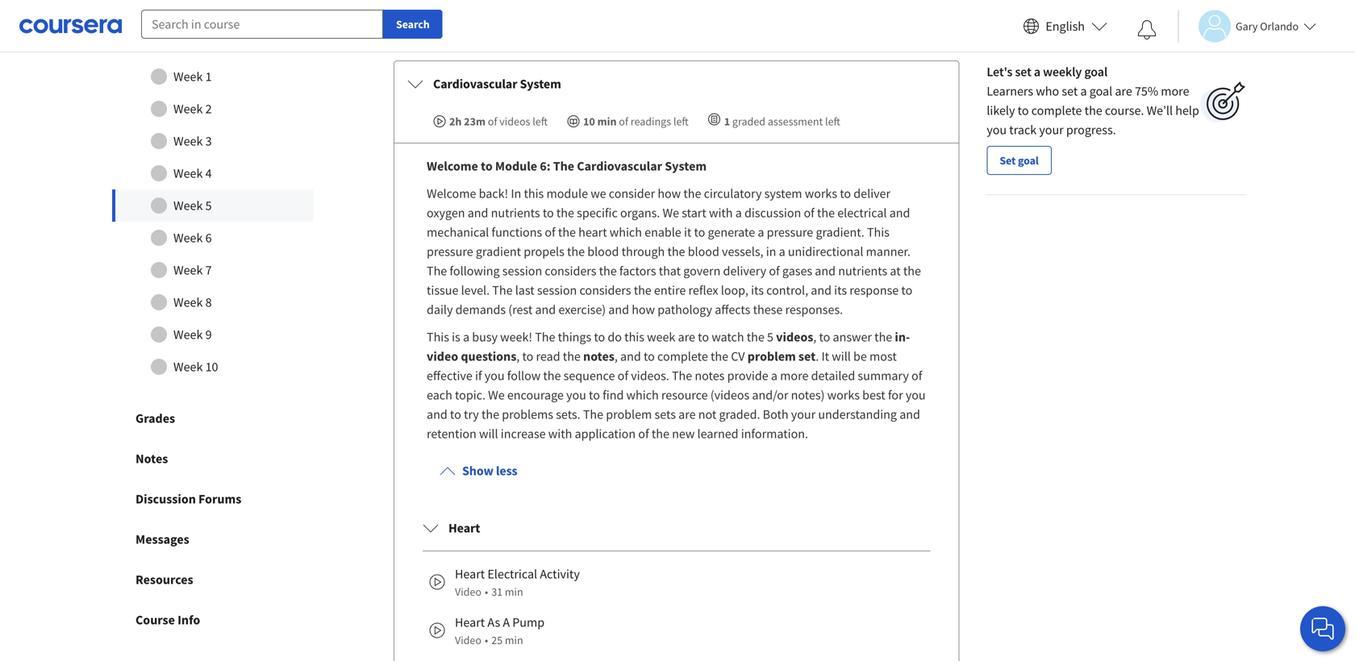 Task type: describe. For each thing, give the bounding box(es) containing it.
1 horizontal spatial nutrients
[[838, 263, 888, 279]]

a down discussion
[[758, 224, 764, 240]]

and up do
[[609, 302, 629, 318]]

1 horizontal spatial problem
[[748, 349, 796, 365]]

0 horizontal spatial how
[[632, 302, 655, 318]]

1 vertical spatial session
[[537, 282, 577, 299]]

english button
[[1017, 0, 1114, 52]]

factors
[[619, 263, 656, 279]]

min inside heart as a pump video • 25 min
[[505, 633, 523, 648]]

to down module
[[543, 205, 554, 221]]

heart
[[579, 224, 607, 240]]

sets
[[655, 407, 676, 423]]

the left in-
[[875, 329, 892, 345]]

provide
[[727, 368, 769, 384]]

help center image
[[1313, 620, 1333, 639]]

let's
[[987, 64, 1013, 80]]

resource
[[661, 387, 708, 403]]

of right the 23m
[[488, 114, 497, 129]]

in-
[[895, 329, 910, 345]]

it
[[684, 224, 692, 240]]

set inside learners who set a goal are 75% more likely to complete the course. we'll help you track your progress.
[[1062, 83, 1078, 99]]

1 its from the left
[[751, 282, 764, 299]]

pump
[[512, 615, 545, 631]]

the up gradient.
[[817, 205, 835, 221]]

week 10
[[173, 359, 218, 375]]

be
[[854, 349, 867, 365]]

week for week 9
[[173, 327, 203, 343]]

the left factors
[[599, 263, 617, 279]]

gradient.
[[816, 224, 865, 240]]

and down back!
[[468, 205, 488, 221]]

heart as a pump video • 25 min
[[455, 615, 545, 648]]

to up electrical
[[840, 186, 851, 202]]

deliver
[[854, 186, 891, 202]]

of right discussion
[[804, 205, 815, 221]]

0 vertical spatial will
[[832, 349, 851, 365]]

6:
[[540, 158, 551, 174]]

and up responses.
[[811, 282, 832, 299]]

retention
[[427, 426, 477, 442]]

heart for heart as a pump video • 25 min
[[455, 615, 485, 631]]

the up read
[[535, 329, 555, 345]]

cv
[[731, 349, 745, 365]]

you up sets.
[[566, 387, 586, 403]]

of up find
[[618, 368, 628, 384]]

level.
[[461, 282, 490, 299]]

course info
[[136, 612, 200, 629]]

and/or
[[752, 387, 789, 403]]

the up that on the top of page
[[668, 244, 685, 260]]

Search in course text field
[[141, 10, 383, 39]]

2 its from the left
[[834, 282, 847, 299]]

course info link
[[97, 600, 329, 641]]

week for week 10
[[173, 359, 203, 375]]

you inside learners who set a goal are 75% more likely to complete the course. we'll help you track your progress.
[[987, 122, 1007, 138]]

1 horizontal spatial cardiovascular
[[577, 158, 662, 174]]

learners
[[987, 83, 1034, 99]]

system inside dropdown button
[[520, 76, 561, 92]]

gases
[[782, 263, 812, 279]]

messages
[[136, 532, 189, 548]]

the down module
[[557, 205, 574, 221]]

module
[[547, 186, 588, 202]]

and down do
[[620, 349, 641, 365]]

3 left from the left
[[825, 114, 841, 129]]

0 horizontal spatial ,
[[517, 349, 520, 365]]

1 vertical spatial system
[[665, 158, 707, 174]]

new
[[672, 426, 695, 442]]

and down deliver
[[890, 205, 910, 221]]

and right (rest
[[535, 302, 556, 318]]

consider
[[609, 186, 655, 202]]

in
[[766, 244, 776, 260]]

pathology
[[658, 302, 712, 318]]

of down in
[[769, 263, 780, 279]]

week for week 2
[[173, 101, 203, 117]]

• inside heart as a pump video • 25 min
[[485, 633, 488, 648]]

coursera image
[[19, 13, 122, 39]]

and down unidirectional
[[815, 263, 836, 279]]

reflex
[[689, 282, 718, 299]]

left for 2h 23m of videos left
[[533, 114, 548, 129]]

of right summary
[[912, 368, 922, 384]]

resources link
[[97, 560, 329, 600]]

each
[[427, 387, 452, 403]]

the right watch
[[747, 329, 765, 345]]

english
[[1046, 18, 1085, 34]]

2h 23m of videos left
[[449, 114, 548, 129]]

a up 'who'
[[1034, 64, 1041, 80]]

in
[[511, 186, 521, 202]]

0 vertical spatial 10
[[583, 114, 595, 129]]

are inside learners who set a goal are 75% more likely to complete the course. we'll help you track your progress.
[[1115, 83, 1132, 99]]

week 9
[[173, 327, 212, 343]]

1 blood from the left
[[587, 244, 619, 260]]

1 horizontal spatial videos
[[776, 329, 813, 345]]

the down sets at the bottom left of page
[[652, 426, 669, 442]]

busy
[[472, 329, 498, 345]]

1 horizontal spatial how
[[658, 186, 681, 202]]

through
[[622, 244, 665, 260]]

the up tissue
[[427, 263, 447, 279]]

that
[[659, 263, 681, 279]]

a inside ". it will be most effective if you follow the sequence of videos. the notes provide a more detailed summary of each topic. we encourage you to find which resource (videos and/or notes) works best for you and to try the problems sets.  the problem sets are not graded. both your understanding and retention will increase with application of the new learned information."
[[771, 368, 778, 384]]

week 10 link
[[112, 351, 314, 383]]

we'll
[[1147, 103, 1173, 119]]

week 1
[[173, 69, 212, 85]]

to right it
[[694, 224, 705, 240]]

questions
[[461, 349, 517, 365]]

orlando
[[1260, 19, 1299, 33]]

do
[[608, 329, 622, 345]]

to right response
[[901, 282, 913, 299]]

grades link
[[97, 399, 329, 439]]

week 2
[[173, 101, 212, 117]]

welcome for welcome back! in this module we consider how the circulatory system works to deliver oxygen and nutrients to the specific organs. we start with a discussion of the electrical and mechanical functions of the heart which enable it to generate a pressure gradient. this pressure gradient propels the blood through the blood vessels, in a unidirectional manner. the following session considers the factors that govern delivery of gases and nutrients at the tissue level. the last session considers the entire reflex loop, its control, and its response to daily demands (rest and exercise) and how pathology affects these responses.
[[427, 186, 476, 202]]

works inside welcome back! in this module we consider how the circulatory system works to deliver oxygen and nutrients to the specific organs. we start with a discussion of the electrical and mechanical functions of the heart which enable it to generate a pressure gradient. this pressure gradient propels the blood through the blood vessels, in a unidirectional manner. the following session considers the factors that govern delivery of gases and nutrients at the tissue level. the last session considers the entire reflex loop, its control, and its response to daily demands (rest and exercise) and how pathology affects these responses.
[[805, 186, 837, 202]]

0 vertical spatial considers
[[545, 263, 597, 279]]

the down the "things"
[[563, 349, 581, 365]]

1 horizontal spatial pressure
[[767, 224, 813, 240]]

1 horizontal spatial 5
[[767, 329, 774, 345]]

(rest
[[508, 302, 533, 318]]

and down each
[[427, 407, 447, 423]]

discussion forums link
[[97, 479, 329, 520]]

manner.
[[866, 244, 911, 260]]

0 vertical spatial min
[[597, 114, 617, 129]]

the up start
[[684, 186, 701, 202]]

both
[[763, 407, 789, 423]]

loop,
[[721, 282, 749, 299]]

1 vertical spatial pressure
[[427, 244, 473, 260]]

notes)
[[791, 387, 825, 403]]

• inside heart electrical activity video • 31 min
[[485, 585, 488, 599]]

video
[[427, 349, 458, 365]]

electrical
[[838, 205, 887, 221]]

topic.
[[455, 387, 486, 403]]

more inside ". it will be most effective if you follow the sequence of videos. the notes provide a more detailed summary of each topic. we encourage you to find which resource (videos and/or notes) works best for you and to try the problems sets.  the problem sets are not graded. both your understanding and retention will increase with application of the new learned information."
[[780, 368, 809, 384]]

graded
[[732, 114, 766, 129]]

week 9 link
[[112, 319, 314, 351]]

notes inside ". it will be most effective if you follow the sequence of videos. the notes provide a more detailed summary of each topic. we encourage you to find which resource (videos and/or notes) works best for you and to try the problems sets.  the problem sets are not graded. both your understanding and retention will increase with application of the new learned information."
[[695, 368, 725, 384]]

the left cv
[[711, 349, 728, 365]]

show less button
[[427, 452, 530, 491]]

these
[[753, 302, 783, 318]]

1 vertical spatial are
[[678, 329, 695, 345]]

0 vertical spatial set
[[1015, 64, 1032, 80]]

system
[[764, 186, 802, 202]]

the down heart
[[567, 244, 585, 260]]

week for week 5
[[173, 198, 203, 214]]

the left heart
[[558, 224, 576, 240]]

gradient
[[476, 244, 521, 260]]

75%
[[1135, 83, 1158, 99]]

increase
[[501, 426, 546, 442]]

to up "videos."
[[644, 349, 655, 365]]

works inside ". it will be most effective if you follow the sequence of videos. the notes provide a more detailed summary of each topic. we encourage you to find which resource (videos and/or notes) works best for you and to try the problems sets.  the problem sets are not graded. both your understanding and retention will increase with application of the new learned information."
[[827, 387, 860, 403]]

the up application
[[583, 407, 603, 423]]

resources
[[136, 572, 193, 588]]

week 8
[[173, 295, 212, 311]]

video inside heart electrical activity video • 31 min
[[455, 585, 482, 599]]

we inside welcome back! in this module we consider how the circulatory system works to deliver oxygen and nutrients to the specific organs. we start with a discussion of the electrical and mechanical functions of the heart which enable it to generate a pressure gradient. this pressure gradient propels the blood through the blood vessels, in a unidirectional manner. the following session considers the factors that govern delivery of gases and nutrients at the tissue level. the last session considers the entire reflex loop, its control, and its response to daily demands (rest and exercise) and how pathology affects these responses.
[[663, 205, 679, 221]]

to up follow
[[522, 349, 534, 365]]

heart button
[[410, 506, 943, 551]]

problems
[[502, 407, 553, 423]]

the down factors
[[634, 282, 652, 299]]

the down read
[[543, 368, 561, 384]]

of up propels
[[545, 224, 556, 240]]

31
[[491, 585, 503, 599]]

of left readings
[[619, 114, 628, 129]]

effective
[[427, 368, 473, 384]]

to left find
[[589, 387, 600, 403]]

it
[[822, 349, 829, 365]]

a inside learners who set a goal are 75% more likely to complete the course. we'll help you track your progress.
[[1081, 83, 1087, 99]]

complete inside learners who set a goal are 75% more likely to complete the course. we'll help you track your progress.
[[1032, 103, 1082, 119]]



Task type: locate. For each thing, give the bounding box(es) containing it.
7 week from the top
[[173, 262, 203, 278]]

goal for a
[[1090, 83, 1113, 99]]

2 vertical spatial heart
[[455, 615, 485, 631]]

we
[[591, 186, 606, 202]]

welcome inside welcome back! in this module we consider how the circulatory system works to deliver oxygen and nutrients to the specific organs. we start with a discussion of the electrical and mechanical functions of the heart which enable it to generate a pressure gradient. this pressure gradient propels the blood through the blood vessels, in a unidirectional manner. the following session considers the factors that govern delivery of gases and nutrients at the tissue level. the last session considers the entire reflex loop, its control, and its response to daily demands (rest and exercise) and how pathology affects these responses.
[[427, 186, 476, 202]]

0 horizontal spatial cardiovascular
[[433, 76, 517, 92]]

to up back!
[[481, 158, 493, 174]]

1 vertical spatial works
[[827, 387, 860, 403]]

a right in
[[779, 244, 785, 260]]

generate
[[708, 224, 755, 240]]

this right the in
[[524, 186, 544, 202]]

2 horizontal spatial ,
[[813, 329, 817, 345]]

week 6 link
[[112, 222, 314, 254]]

with inside ". it will be most effective if you follow the sequence of videos. the notes provide a more detailed summary of each topic. we encourage you to find which resource (videos and/or notes) works best for you and to try the problems sets.  the problem sets are not graded. both your understanding and retention will increase with application of the new learned information."
[[548, 426, 572, 442]]

this left is on the left
[[427, 329, 449, 345]]

min right 31 on the bottom left of page
[[505, 585, 523, 599]]

1 vertical spatial with
[[548, 426, 572, 442]]

1 vertical spatial considers
[[580, 282, 631, 299]]

0 vertical spatial we
[[663, 205, 679, 221]]

tissue
[[427, 282, 459, 299]]

0 vertical spatial your
[[1039, 122, 1064, 138]]

more up notes)
[[780, 368, 809, 384]]

set left it
[[799, 349, 816, 365]]

unidirectional
[[788, 244, 864, 260]]

5
[[205, 198, 212, 214], [767, 329, 774, 345]]

back!
[[479, 186, 508, 202]]

1 horizontal spatial this
[[625, 329, 645, 345]]

1 vertical spatial this
[[625, 329, 645, 345]]

last
[[515, 282, 535, 299]]

you right 'if'
[[485, 368, 505, 384]]

response
[[850, 282, 899, 299]]

to left watch
[[698, 329, 709, 345]]

sequence
[[564, 368, 615, 384]]

4
[[205, 165, 212, 182]]

2h
[[449, 114, 462, 129]]

system up 2h 23m of videos left
[[520, 76, 561, 92]]

your inside learners who set a goal are 75% more likely to complete the course. we'll help you track your progress.
[[1039, 122, 1064, 138]]

show notifications image
[[1137, 20, 1157, 40]]

1 horizontal spatial system
[[665, 158, 707, 174]]

0 vertical spatial complete
[[1032, 103, 1082, 119]]

assessment
[[768, 114, 823, 129]]

week!
[[500, 329, 532, 345]]

1 week from the top
[[173, 69, 203, 85]]

not
[[698, 407, 717, 423]]

with down sets.
[[548, 426, 572, 442]]

follow
[[507, 368, 541, 384]]

we up 'enable' at the top of the page
[[663, 205, 679, 221]]

0 vertical spatial how
[[658, 186, 681, 202]]

week for week 6
[[173, 230, 203, 246]]

1 vertical spatial video
[[455, 633, 482, 648]]

heart
[[449, 520, 480, 537], [455, 566, 485, 583], [455, 615, 485, 631]]

which down organs.
[[610, 224, 642, 240]]

0 vertical spatial 1
[[205, 69, 212, 85]]

2 video from the top
[[455, 633, 482, 648]]

discussion
[[745, 205, 801, 221]]

0 vertical spatial welcome
[[427, 158, 478, 174]]

and down for
[[900, 407, 920, 423]]

this is a busy week! the things to do this week are to watch the 5 videos , to answer the
[[427, 329, 895, 345]]

1 vertical spatial nutrients
[[838, 263, 888, 279]]

week down week 9
[[173, 359, 203, 375]]

1 horizontal spatial 1
[[724, 114, 730, 129]]

notes up the sequence on the left bottom of the page
[[583, 349, 615, 365]]

info
[[178, 612, 200, 629]]

messages link
[[97, 520, 329, 560]]

• left 25
[[485, 633, 488, 648]]

set up learners
[[1015, 64, 1032, 80]]

left for 10 min of readings left
[[674, 114, 689, 129]]

are up course.
[[1115, 83, 1132, 99]]

week 8 link
[[112, 286, 314, 319]]

you right for
[[906, 387, 926, 403]]

you
[[987, 122, 1007, 138], [485, 368, 505, 384], [566, 387, 586, 403], [906, 387, 926, 403]]

videos.
[[631, 368, 669, 384]]

0 horizontal spatial we
[[488, 387, 505, 403]]

2 horizontal spatial left
[[825, 114, 841, 129]]

left right the assessment
[[825, 114, 841, 129]]

week for week 7
[[173, 262, 203, 278]]

1 vertical spatial notes
[[695, 368, 725, 384]]

9
[[205, 327, 212, 343]]

0 vertical spatial problem
[[748, 349, 796, 365]]

0 horizontal spatial this
[[427, 329, 449, 345]]

its
[[751, 282, 764, 299], [834, 282, 847, 299]]

0 vertical spatial more
[[1161, 83, 1190, 99]]

system up start
[[665, 158, 707, 174]]

week up the week 2
[[173, 69, 203, 85]]

to inside learners who set a goal are 75% more likely to complete the course. we'll help you track your progress.
[[1018, 103, 1029, 119]]

to up the track
[[1018, 103, 1029, 119]]

left right readings
[[674, 114, 689, 129]]

1 vertical spatial more
[[780, 368, 809, 384]]

with inside welcome back! in this module we consider how the circulatory system works to deliver oxygen and nutrients to the specific organs. we start with a discussion of the electrical and mechanical functions of the heart which enable it to generate a pressure gradient. this pressure gradient propels the blood through the blood vessels, in a unidirectional manner. the following session considers the factors that govern delivery of gases and nutrients at the tissue level. the last session considers the entire reflex loop, its control, and its response to daily demands (rest and exercise) and how pathology affects these responses.
[[709, 205, 733, 221]]

less
[[496, 463, 518, 479]]

watch
[[712, 329, 744, 345]]

the right at
[[903, 263, 921, 279]]

heart inside heart electrical activity video • 31 min
[[455, 566, 485, 583]]

1 horizontal spatial your
[[1039, 122, 1064, 138]]

your
[[1039, 122, 1064, 138], [791, 407, 816, 423]]

its up responses.
[[834, 282, 847, 299]]

organs.
[[620, 205, 660, 221]]

1 vertical spatial we
[[488, 387, 505, 403]]

5 week from the top
[[173, 198, 203, 214]]

6
[[205, 230, 212, 246]]

circulatory
[[704, 186, 762, 202]]

1
[[205, 69, 212, 85], [724, 114, 730, 129]]

which
[[610, 224, 642, 240], [626, 387, 659, 403]]

0 horizontal spatial its
[[751, 282, 764, 299]]

0 vertical spatial session
[[502, 263, 542, 279]]

0 horizontal spatial will
[[479, 426, 498, 442]]

week for week 3
[[173, 133, 203, 149]]

2 vertical spatial set
[[799, 349, 816, 365]]

notes up (videos
[[695, 368, 725, 384]]

0 horizontal spatial blood
[[587, 244, 619, 260]]

10 down week 9 link
[[205, 359, 218, 375]]

week left "2"
[[173, 101, 203, 117]]

8 week from the top
[[173, 295, 203, 311]]

0 horizontal spatial 5
[[205, 198, 212, 214]]

heart electrical activity video • 31 min
[[455, 566, 580, 599]]

0 vertical spatial video
[[455, 585, 482, 599]]

week 1 link
[[112, 61, 314, 93]]

9 week from the top
[[173, 327, 203, 343]]

1 horizontal spatial set
[[1015, 64, 1032, 80]]

1 left from the left
[[533, 114, 548, 129]]

we inside ". it will be most effective if you follow the sequence of videos. the notes provide a more detailed summary of each topic. we encourage you to find which resource (videos and/or notes) works best for you and to try the problems sets.  the problem sets are not graded. both your understanding and retention will increase with application of the new learned information."
[[488, 387, 505, 403]]

1 vertical spatial welcome
[[427, 186, 476, 202]]

welcome to module 6: the cardiovascular system
[[427, 158, 707, 174]]

week left 3
[[173, 133, 203, 149]]

0 horizontal spatial videos
[[500, 114, 530, 129]]

1 vertical spatial •
[[485, 633, 488, 648]]

cardiovascular system button
[[394, 61, 959, 107]]

1 vertical spatial this
[[427, 329, 449, 345]]

2 week from the top
[[173, 101, 203, 117]]

0 vertical spatial •
[[485, 585, 488, 599]]

sets.
[[556, 407, 581, 423]]

2 welcome from the top
[[427, 186, 476, 202]]

videos
[[500, 114, 530, 129], [776, 329, 813, 345]]

.
[[816, 349, 819, 365]]

and
[[468, 205, 488, 221], [890, 205, 910, 221], [815, 263, 836, 279], [811, 282, 832, 299], [535, 302, 556, 318], [609, 302, 629, 318], [620, 349, 641, 365], [427, 407, 447, 423], [900, 407, 920, 423]]

0 horizontal spatial 10
[[205, 359, 218, 375]]

grades
[[136, 411, 175, 427]]

0 horizontal spatial nutrients
[[491, 205, 540, 221]]

to up it
[[819, 329, 830, 345]]

a down circulatory
[[735, 205, 742, 221]]

vessels,
[[722, 244, 764, 260]]

complete down 'who'
[[1032, 103, 1082, 119]]

1 horizontal spatial more
[[1161, 83, 1190, 99]]

a right is on the left
[[463, 329, 470, 345]]

goal right set
[[1018, 153, 1039, 168]]

1 horizontal spatial complete
[[1032, 103, 1082, 119]]

0 horizontal spatial pressure
[[427, 244, 473, 260]]

25
[[491, 633, 503, 648]]

0 horizontal spatial problem
[[606, 407, 652, 423]]

discussion forums
[[136, 491, 241, 507]]

goal for weekly
[[1085, 64, 1108, 80]]

goal up course.
[[1090, 83, 1113, 99]]

2 blood from the left
[[688, 244, 719, 260]]

exercise)
[[559, 302, 606, 318]]

3
[[205, 133, 212, 149]]

1 left graded
[[724, 114, 730, 129]]

week left 7
[[173, 262, 203, 278]]

7
[[205, 262, 212, 278]]

week left the 9
[[173, 327, 203, 343]]

min
[[597, 114, 617, 129], [505, 585, 523, 599], [505, 633, 523, 648]]

problem up provide
[[748, 349, 796, 365]]

goal inside button
[[1018, 153, 1039, 168]]

the
[[1085, 103, 1103, 119], [684, 186, 701, 202], [557, 205, 574, 221], [817, 205, 835, 221], [558, 224, 576, 240], [567, 244, 585, 260], [668, 244, 685, 260], [599, 263, 617, 279], [903, 263, 921, 279], [634, 282, 652, 299], [747, 329, 765, 345], [875, 329, 892, 345], [563, 349, 581, 365], [711, 349, 728, 365], [543, 368, 561, 384], [482, 407, 499, 423], [652, 426, 669, 442]]

0 vertical spatial videos
[[500, 114, 530, 129]]

of right application
[[638, 426, 649, 442]]

week 2 link
[[112, 93, 314, 125]]

learned
[[697, 426, 739, 442]]

4 week from the top
[[173, 165, 203, 182]]

read
[[536, 349, 560, 365]]

to left do
[[594, 329, 605, 345]]

search
[[396, 17, 430, 31]]

0 horizontal spatial this
[[524, 186, 544, 202]]

0 horizontal spatial with
[[548, 426, 572, 442]]

cardiovascular up the 23m
[[433, 76, 517, 92]]

likely
[[987, 103, 1015, 119]]

following
[[450, 263, 500, 279]]

try
[[464, 407, 479, 423]]

1 horizontal spatial this
[[867, 224, 890, 240]]

pressure down mechanical
[[427, 244, 473, 260]]

1 welcome from the top
[[427, 158, 478, 174]]

1 horizontal spatial 10
[[583, 114, 595, 129]]

set goal
[[1000, 153, 1039, 168]]

min inside heart electrical activity video • 31 min
[[505, 585, 523, 599]]

1 • from the top
[[485, 585, 488, 599]]

1 horizontal spatial we
[[663, 205, 679, 221]]

0 horizontal spatial 1
[[205, 69, 212, 85]]

your inside ". it will be most effective if you follow the sequence of videos. the notes provide a more detailed summary of each topic. we encourage you to find which resource (videos and/or notes) works best for you and to try the problems sets.  the problem sets are not graded. both your understanding and retention will increase with application of the new learned information."
[[791, 407, 816, 423]]

heart for heart electrical activity video • 31 min
[[455, 566, 485, 583]]

pressure
[[767, 224, 813, 240], [427, 244, 473, 260]]

0 vertical spatial notes
[[583, 349, 615, 365]]

with up generate on the top right of page
[[709, 205, 733, 221]]

0 horizontal spatial notes
[[583, 349, 615, 365]]

its up these
[[751, 282, 764, 299]]

the left last
[[492, 282, 513, 299]]

discussion
[[136, 491, 196, 507]]

1 vertical spatial 5
[[767, 329, 774, 345]]

heart left as
[[455, 615, 485, 631]]

1 vertical spatial 1
[[724, 114, 730, 129]]

week for week 8
[[173, 295, 203, 311]]

understanding
[[818, 407, 897, 423]]

0 vertical spatial heart
[[449, 520, 480, 537]]

to left try
[[450, 407, 461, 423]]

chat with us image
[[1310, 616, 1336, 642]]

which inside ". it will be most effective if you follow the sequence of videos. the notes provide a more detailed summary of each topic. we encourage you to find which resource (videos and/or notes) works best for you and to try the problems sets.  the problem sets are not graded. both your understanding and retention will increase with application of the new learned information."
[[626, 387, 659, 403]]

week left 4
[[173, 165, 203, 182]]

considers up exercise)
[[580, 282, 631, 299]]

0 vertical spatial goal
[[1085, 64, 1108, 80]]

pressure down discussion
[[767, 224, 813, 240]]

problem inside ". it will be most effective if you follow the sequence of videos. the notes provide a more detailed summary of each topic. we encourage you to find which resource (videos and/or notes) works best for you and to try the problems sets.  the problem sets are not graded. both your understanding and retention will increase with application of the new learned information."
[[606, 407, 652, 423]]

1 video from the top
[[455, 585, 482, 599]]

1 horizontal spatial with
[[709, 205, 733, 221]]

week for week 4
[[173, 165, 203, 182]]

this inside welcome back! in this module we consider how the circulatory system works to deliver oxygen and nutrients to the specific organs. we start with a discussion of the electrical and mechanical functions of the heart which enable it to generate a pressure gradient. this pressure gradient propels the blood through the blood vessels, in a unidirectional manner. the following session considers the factors that govern delivery of gases and nutrients at the tissue level. the last session considers the entire reflex loop, its control, and its response to daily demands (rest and exercise) and how pathology affects these responses.
[[524, 186, 544, 202]]

heart down show
[[449, 520, 480, 537]]

heart inside dropdown button
[[449, 520, 480, 537]]

0 vertical spatial system
[[520, 76, 561, 92]]

the right "6:"
[[553, 158, 574, 174]]

more inside learners who set a goal are 75% more likely to complete the course. we'll help you track your progress.
[[1161, 83, 1190, 99]]

video inside heart as a pump video • 25 min
[[455, 633, 482, 648]]

encourage
[[507, 387, 564, 403]]

heart for heart
[[449, 520, 480, 537]]

2 horizontal spatial set
[[1062, 83, 1078, 99]]

1 vertical spatial videos
[[776, 329, 813, 345]]

will left increase
[[479, 426, 498, 442]]

as
[[488, 615, 500, 631]]

10 week from the top
[[173, 359, 203, 375]]

cardiovascular inside dropdown button
[[433, 76, 517, 92]]

week 7
[[173, 262, 212, 278]]

0 vertical spatial pressure
[[767, 224, 813, 240]]

2 vertical spatial min
[[505, 633, 523, 648]]

welcome for welcome to module 6: the cardiovascular system
[[427, 158, 478, 174]]

nutrients down the in
[[491, 205, 540, 221]]

progress.
[[1066, 122, 1116, 138]]

10 up the welcome to module 6: the cardiovascular system at the top
[[583, 114, 595, 129]]

are inside ". it will be most effective if you follow the sequence of videos. the notes provide a more detailed summary of each topic. we encourage you to find which resource (videos and/or notes) works best for you and to try the problems sets.  the problem sets are not graded. both your understanding and retention will increase with application of the new learned information."
[[679, 407, 696, 423]]

0 vertical spatial nutrients
[[491, 205, 540, 221]]

oxygen
[[427, 205, 465, 221]]

the inside learners who set a goal are 75% more likely to complete the course. we'll help you track your progress.
[[1085, 103, 1103, 119]]

is
[[452, 329, 460, 345]]

this inside welcome back! in this module we consider how the circulatory system works to deliver oxygen and nutrients to the specific organs. we start with a discussion of the electrical and mechanical functions of the heart which enable it to generate a pressure gradient. this pressure gradient propels the blood through the blood vessels, in a unidirectional manner. the following session considers the factors that govern delivery of gases and nutrients at the tissue level. the last session considers the entire reflex loop, its control, and its response to daily demands (rest and exercise) and how pathology affects these responses.
[[867, 224, 890, 240]]

this
[[867, 224, 890, 240], [427, 329, 449, 345]]

0 vertical spatial this
[[867, 224, 890, 240]]

1 vertical spatial 10
[[205, 359, 218, 375]]

problem down find
[[606, 407, 652, 423]]

goal inside learners who set a goal are 75% more likely to complete the course. we'll help you track your progress.
[[1090, 83, 1113, 99]]

0 vertical spatial works
[[805, 186, 837, 202]]

set down weekly
[[1062, 83, 1078, 99]]

blood down heart
[[587, 244, 619, 260]]

summary
[[858, 368, 909, 384]]

1 horizontal spatial ,
[[615, 349, 618, 365]]

will
[[832, 349, 851, 365], [479, 426, 498, 442]]

2 left from the left
[[674, 114, 689, 129]]

goal right weekly
[[1085, 64, 1108, 80]]

0 vertical spatial 5
[[205, 198, 212, 214]]

heart inside heart as a pump video • 25 min
[[455, 615, 485, 631]]

graded.
[[719, 407, 760, 423]]

2 • from the top
[[485, 633, 488, 648]]

1 vertical spatial complete
[[657, 349, 708, 365]]

. it will be most effective if you follow the sequence of videos. the notes provide a more detailed summary of each topic. we encourage you to find which resource (videos and/or notes) works best for you and to try the problems sets.  the problem sets are not graded. both your understanding and retention will increase with application of the new learned information.
[[427, 349, 926, 442]]

1 horizontal spatial notes
[[695, 368, 725, 384]]

0 horizontal spatial set
[[799, 349, 816, 365]]

1 horizontal spatial its
[[834, 282, 847, 299]]

video left 31 on the bottom left of page
[[455, 585, 482, 599]]

the up the progress.
[[1085, 103, 1103, 119]]

week 4
[[173, 165, 212, 182]]

welcome up oxygen
[[427, 186, 476, 202]]

1 horizontal spatial will
[[832, 349, 851, 365]]

detailed
[[811, 368, 855, 384]]

nutrients
[[491, 205, 540, 221], [838, 263, 888, 279]]

0 vertical spatial cardiovascular
[[433, 76, 517, 92]]

week for week 1
[[173, 69, 203, 85]]

video left 25
[[455, 633, 482, 648]]

1 vertical spatial cardiovascular
[[577, 158, 662, 174]]

set
[[1000, 153, 1016, 168]]

(videos
[[711, 387, 750, 403]]

nutrients up response
[[838, 263, 888, 279]]

1 vertical spatial set
[[1062, 83, 1078, 99]]

week 3
[[173, 133, 212, 149]]

your down notes)
[[791, 407, 816, 423]]

application
[[575, 426, 636, 442]]

the up resource
[[672, 368, 692, 384]]

cardiovascular up the consider
[[577, 158, 662, 174]]

welcome back! in this module we consider how the circulatory system works to deliver oxygen and nutrients to the specific organs. we start with a discussion of the electrical and mechanical functions of the heart which enable it to generate a pressure gradient. this pressure gradient propels the blood through the blood vessels, in a unidirectional manner. the following session considers the factors that govern delivery of gases and nutrients at the tissue level. the last session considers the entire reflex loop, its control, and its response to daily demands (rest and exercise) and how pathology affects these responses.
[[427, 186, 921, 318]]

left up "6:"
[[533, 114, 548, 129]]

notes
[[136, 451, 168, 467]]

which inside welcome back! in this module we consider how the circulatory system works to deliver oxygen and nutrients to the specific organs. we start with a discussion of the electrical and mechanical functions of the heart which enable it to generate a pressure gradient. this pressure gradient propels the blood through the blood vessels, in a unidirectional manner. the following session considers the factors that govern delivery of gases and nutrients at the tissue level. the last session considers the entire reflex loop, its control, and its response to daily demands (rest and exercise) and how pathology affects these responses.
[[610, 224, 642, 240]]

1 vertical spatial will
[[479, 426, 498, 442]]

readings
[[631, 114, 671, 129]]

propels
[[524, 244, 565, 260]]

1 vertical spatial heart
[[455, 566, 485, 583]]

are down resource
[[679, 407, 696, 423]]

6 week from the top
[[173, 230, 203, 246]]

search button
[[383, 10, 443, 39]]

the right try
[[482, 407, 499, 423]]

week left 6
[[173, 230, 203, 246]]

0 vertical spatial with
[[709, 205, 733, 221]]

1 vertical spatial your
[[791, 407, 816, 423]]

1 up "2"
[[205, 69, 212, 85]]

0 vertical spatial are
[[1115, 83, 1132, 99]]

blood
[[587, 244, 619, 260], [688, 244, 719, 260]]

3 week from the top
[[173, 133, 203, 149]]

this right do
[[625, 329, 645, 345]]

a up and/or
[[771, 368, 778, 384]]

will right it
[[832, 349, 851, 365]]

1 vertical spatial goal
[[1090, 83, 1113, 99]]

videos down responses.
[[776, 329, 813, 345]]

5 down these
[[767, 329, 774, 345]]

0 horizontal spatial left
[[533, 114, 548, 129]]

0 vertical spatial this
[[524, 186, 544, 202]]

gary orlando button
[[1178, 10, 1317, 42]]

videos right the 23m
[[500, 114, 530, 129]]

0 horizontal spatial complete
[[657, 349, 708, 365]]

more up help
[[1161, 83, 1190, 99]]

1 vertical spatial how
[[632, 302, 655, 318]]

responses.
[[785, 302, 843, 318]]



Task type: vqa. For each thing, say whether or not it's contained in the screenshot.
31
yes



